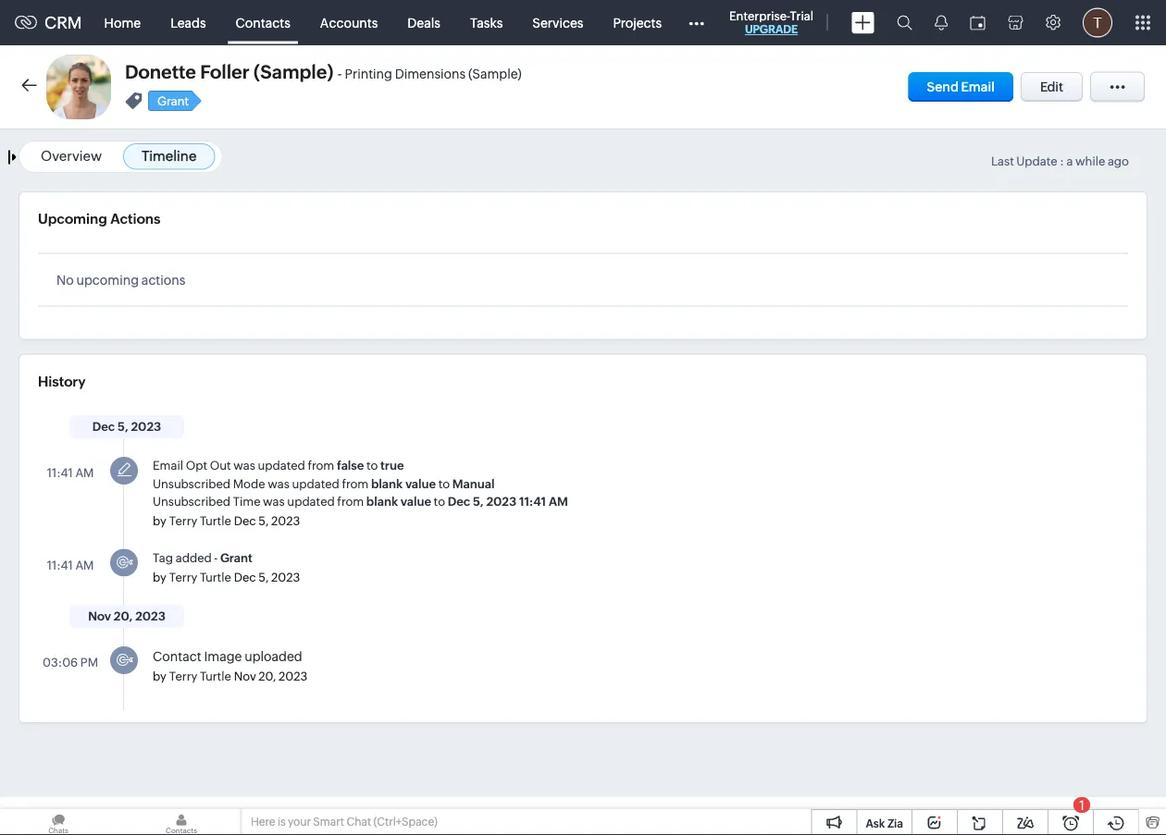 Task type: vqa. For each thing, say whether or not it's contained in the screenshot.
Turtle within the Tag Added - Grant By Terry Turtle Dec 5, 2023
yes



Task type: locate. For each thing, give the bounding box(es) containing it.
0 vertical spatial grant
[[157, 94, 189, 108]]

tag
[[153, 551, 173, 565]]

2 11:41 am from the top
[[47, 559, 94, 572]]

am for email opt out was updated from false to true unsubscribed mode was updated from blank value to manual unsubscribed time was updated from blank value to dec 5, 2023 11:41 am by terry turtle dec 5, 2023
[[75, 466, 94, 480]]

2 turtle from the top
[[200, 571, 231, 584]]

1 vertical spatial am
[[549, 495, 568, 509]]

- left 'printing'
[[338, 66, 342, 82]]

2023 inside contact image uploaded by terry turtle nov 20, 2023
[[279, 670, 307, 684]]

1 horizontal spatial (sample)
[[468, 67, 522, 81]]

turtle inside contact image uploaded by terry turtle nov 20, 2023
[[200, 670, 231, 684]]

update
[[1017, 155, 1058, 168]]

nov
[[88, 610, 111, 624], [234, 670, 256, 684]]

true
[[380, 459, 404, 473]]

1 vertical spatial to
[[438, 477, 450, 491]]

1 11:41 am from the top
[[47, 466, 94, 480]]

grant down donette
[[157, 94, 189, 108]]

dec 5, 2023
[[92, 420, 161, 434]]

1
[[1079, 798, 1085, 813]]

3 turtle from the top
[[200, 670, 231, 684]]

2 vertical spatial from
[[337, 495, 364, 509]]

was up mode
[[233, 459, 255, 473]]

added
[[176, 551, 212, 565]]

:
[[1060, 155, 1064, 168]]

trial
[[790, 9, 814, 23]]

contacts
[[236, 15, 290, 30]]

0 vertical spatial turtle
[[200, 515, 231, 528]]

foller
[[200, 62, 250, 83]]

nov up pm
[[88, 610, 111, 624]]

value
[[405, 477, 436, 491], [401, 495, 431, 509]]

5,
[[118, 420, 128, 434], [473, 495, 484, 509], [259, 515, 269, 528], [259, 571, 269, 584]]

grant right added
[[220, 551, 252, 565]]

- right added
[[214, 551, 218, 565]]

3 by from the top
[[153, 670, 166, 684]]

mode
[[233, 477, 265, 491]]

by up "tag"
[[153, 515, 166, 528]]

updated
[[258, 459, 305, 473], [292, 477, 340, 491], [287, 495, 335, 509]]

0 horizontal spatial 20,
[[114, 610, 133, 624]]

3 terry from the top
[[169, 670, 197, 684]]

terry up added
[[169, 515, 197, 528]]

am inside email opt out was updated from false to true unsubscribed mode was updated from blank value to manual unsubscribed time was updated from blank value to dec 5, 2023 11:41 am by terry turtle dec 5, 2023
[[549, 495, 568, 509]]

create menu image
[[851, 12, 875, 34]]

dimensions
[[395, 67, 466, 81]]

0 vertical spatial nov
[[88, 610, 111, 624]]

email inside send email button
[[961, 80, 995, 94]]

terry inside contact image uploaded by terry turtle nov 20, 2023
[[169, 670, 197, 684]]

2 vertical spatial to
[[434, 495, 445, 509]]

- inside tag added - grant by terry turtle dec 5, 2023
[[214, 551, 218, 565]]

1 vertical spatial turtle
[[200, 571, 231, 584]]

1 by from the top
[[153, 515, 166, 528]]

updated up mode
[[258, 459, 305, 473]]

your
[[288, 816, 311, 829]]

chats image
[[0, 810, 117, 836]]

terry
[[169, 515, 197, 528], [169, 571, 197, 584], [169, 670, 197, 684]]

actions
[[110, 211, 161, 227]]

0 vertical spatial 20,
[[114, 610, 133, 624]]

was right mode
[[268, 477, 290, 491]]

1 horizontal spatial email
[[961, 80, 995, 94]]

0 vertical spatial unsubscribed
[[153, 477, 231, 491]]

image
[[204, 649, 242, 664]]

nov 20, 2023
[[88, 610, 165, 624]]

send email button
[[908, 72, 1013, 102]]

1 horizontal spatial -
[[338, 66, 342, 82]]

email right send
[[961, 80, 995, 94]]

1 vertical spatial 11:41
[[519, 495, 546, 509]]

11:41 am down dec 5, 2023
[[47, 466, 94, 480]]

tasks
[[470, 15, 503, 30]]

value left 'manual'
[[405, 477, 436, 491]]

here
[[251, 816, 275, 829]]

turtle down added
[[200, 571, 231, 584]]

timeline link
[[142, 148, 197, 164]]

2 vertical spatial am
[[75, 559, 94, 572]]

0 vertical spatial blank
[[371, 477, 403, 491]]

services
[[532, 15, 584, 30]]

by
[[153, 515, 166, 528], [153, 571, 166, 584], [153, 670, 166, 684]]

calendar image
[[970, 15, 986, 30]]

2 unsubscribed from the top
[[153, 495, 231, 509]]

nov down "image" at the bottom
[[234, 670, 256, 684]]

2 vertical spatial turtle
[[200, 670, 231, 684]]

home link
[[89, 0, 156, 45]]

(sample) down tasks
[[468, 67, 522, 81]]

projects link
[[598, 0, 677, 45]]

1 horizontal spatial nov
[[234, 670, 256, 684]]

(sample) down contacts link
[[254, 62, 334, 83]]

email
[[961, 80, 995, 94], [153, 459, 183, 473]]

tasks link
[[455, 0, 518, 45]]

2 vertical spatial by
[[153, 670, 166, 684]]

0 vertical spatial email
[[961, 80, 995, 94]]

11:41 for email opt out was updated from false to true unsubscribed mode was updated from blank value to manual unsubscribed time was updated from blank value to dec 5, 2023 11:41 am by terry turtle dec 5, 2023
[[47, 466, 73, 480]]

20,
[[114, 610, 133, 624], [259, 670, 276, 684]]

11:41
[[47, 466, 73, 480], [519, 495, 546, 509], [47, 559, 73, 572]]

0 horizontal spatial -
[[214, 551, 218, 565]]

enterprise-trial upgrade
[[729, 9, 814, 36]]

dec inside tag added - grant by terry turtle dec 5, 2023
[[234, 571, 256, 584]]

by down contact
[[153, 670, 166, 684]]

2 vertical spatial terry
[[169, 670, 197, 684]]

terry down added
[[169, 571, 197, 584]]

no
[[56, 273, 74, 287]]

am
[[75, 466, 94, 480], [549, 495, 568, 509], [75, 559, 94, 572]]

2 by from the top
[[153, 571, 166, 584]]

0 vertical spatial am
[[75, 466, 94, 480]]

1 vertical spatial 11:41 am
[[47, 559, 94, 572]]

dec
[[92, 420, 115, 434], [448, 495, 470, 509], [234, 515, 256, 528], [234, 571, 256, 584]]

by down "tag"
[[153, 571, 166, 584]]

1 vertical spatial terry
[[169, 571, 197, 584]]

1 vertical spatial email
[[153, 459, 183, 473]]

1 vertical spatial -
[[214, 551, 218, 565]]

1 vertical spatial nov
[[234, 670, 256, 684]]

2 terry from the top
[[169, 571, 197, 584]]

contacts image
[[123, 810, 240, 836]]

turtle inside email opt out was updated from false to true unsubscribed mode was updated from blank value to manual unsubscribed time was updated from blank value to dec 5, 2023 11:41 am by terry turtle dec 5, 2023
[[200, 515, 231, 528]]

updated right time
[[287, 495, 335, 509]]

email inside email opt out was updated from false to true unsubscribed mode was updated from blank value to manual unsubscribed time was updated from blank value to dec 5, 2023 11:41 am by terry turtle dec 5, 2023
[[153, 459, 183, 473]]

2 vertical spatial 11:41
[[47, 559, 73, 572]]

turtle up added
[[200, 515, 231, 528]]

-
[[338, 66, 342, 82], [214, 551, 218, 565]]

search image
[[897, 15, 913, 31]]

upcoming
[[76, 273, 139, 287]]

grant
[[157, 94, 189, 108], [220, 551, 252, 565]]

0 vertical spatial updated
[[258, 459, 305, 473]]

send
[[927, 80, 959, 94]]

0 horizontal spatial grant
[[157, 94, 189, 108]]

(sample) inside donette foller (sample) - printing dimensions (sample)
[[468, 67, 522, 81]]

value down 'true' at the left
[[401, 495, 431, 509]]

to
[[366, 459, 378, 473], [438, 477, 450, 491], [434, 495, 445, 509]]

edit
[[1040, 80, 1063, 94]]

turtle
[[200, 515, 231, 528], [200, 571, 231, 584], [200, 670, 231, 684]]

2023
[[131, 420, 161, 434], [486, 495, 516, 509], [271, 515, 300, 528], [271, 571, 300, 584], [135, 610, 165, 624], [279, 670, 307, 684]]

(sample)
[[254, 62, 334, 83], [468, 67, 522, 81]]

1 horizontal spatial grant
[[220, 551, 252, 565]]

11:41 am for email
[[47, 466, 94, 480]]

updated down false
[[292, 477, 340, 491]]

was right time
[[263, 495, 285, 509]]

1 turtle from the top
[[200, 515, 231, 528]]

0 horizontal spatial email
[[153, 459, 183, 473]]

blank
[[371, 477, 403, 491], [366, 495, 398, 509]]

accounts
[[320, 15, 378, 30]]

1 vertical spatial grant
[[220, 551, 252, 565]]

chat
[[347, 816, 371, 829]]

1 vertical spatial by
[[153, 571, 166, 584]]

from
[[308, 459, 334, 473], [342, 477, 369, 491], [337, 495, 364, 509]]

out
[[210, 459, 231, 473]]

crm link
[[15, 13, 82, 32]]

terry down contact
[[169, 670, 197, 684]]

accounts link
[[305, 0, 393, 45]]

1 vertical spatial 20,
[[259, 670, 276, 684]]

0 vertical spatial 11:41 am
[[47, 466, 94, 480]]

11:41 am
[[47, 466, 94, 480], [47, 559, 94, 572]]

1 terry from the top
[[169, 515, 197, 528]]

turtle inside tag added - grant by terry turtle dec 5, 2023
[[200, 571, 231, 584]]

turtle down "image" at the bottom
[[200, 670, 231, 684]]

1 vertical spatial updated
[[292, 477, 340, 491]]

1 horizontal spatial 20,
[[259, 670, 276, 684]]

was
[[233, 459, 255, 473], [268, 477, 290, 491], [263, 495, 285, 509]]

0 horizontal spatial nov
[[88, 610, 111, 624]]

0 vertical spatial by
[[153, 515, 166, 528]]

1 vertical spatial was
[[268, 477, 290, 491]]

by inside tag added - grant by terry turtle dec 5, 2023
[[153, 571, 166, 584]]

manual
[[452, 477, 495, 491]]

0 vertical spatial -
[[338, 66, 342, 82]]

terry inside email opt out was updated from false to true unsubscribed mode was updated from blank value to manual unsubscribed time was updated from blank value to dec 5, 2023 11:41 am by terry turtle dec 5, 2023
[[169, 515, 197, 528]]

0 vertical spatial 11:41
[[47, 466, 73, 480]]

unsubscribed
[[153, 477, 231, 491], [153, 495, 231, 509]]

actions
[[141, 273, 185, 287]]

11:41 am up nov 20, 2023
[[47, 559, 94, 572]]

upcoming
[[38, 211, 107, 227]]

1 vertical spatial unsubscribed
[[153, 495, 231, 509]]

send email
[[927, 80, 995, 94]]

0 vertical spatial terry
[[169, 515, 197, 528]]

email left opt
[[153, 459, 183, 473]]



Task type: describe. For each thing, give the bounding box(es) containing it.
- inside donette foller (sample) - printing dimensions (sample)
[[338, 66, 342, 82]]

a
[[1067, 155, 1073, 168]]

11:41 for tag added - grant by terry turtle dec 5, 2023
[[47, 559, 73, 572]]

11:41 inside email opt out was updated from false to true unsubscribed mode was updated from blank value to manual unsubscribed time was updated from blank value to dec 5, 2023 11:41 am by terry turtle dec 5, 2023
[[519, 495, 546, 509]]

zia
[[888, 818, 903, 830]]

0 horizontal spatial (sample)
[[254, 62, 334, 83]]

signals image
[[935, 15, 948, 31]]

2 vertical spatial was
[[263, 495, 285, 509]]

tag added - grant by terry turtle dec 5, 2023
[[153, 551, 300, 584]]

5, inside tag added - grant by terry turtle dec 5, 2023
[[259, 571, 269, 584]]

Other Modules field
[[677, 8, 716, 37]]

leads link
[[156, 0, 221, 45]]

edit button
[[1021, 72, 1083, 102]]

services link
[[518, 0, 598, 45]]

03:06 pm
[[43, 656, 98, 670]]

overview link
[[41, 148, 102, 164]]

contact image uploaded by terry turtle nov 20, 2023
[[153, 649, 307, 684]]

upgrade
[[745, 23, 798, 36]]

0 vertical spatial value
[[405, 477, 436, 491]]

history
[[38, 373, 86, 390]]

crm
[[44, 13, 82, 32]]

leads
[[170, 15, 206, 30]]

search element
[[886, 0, 924, 45]]

smart
[[313, 816, 344, 829]]

printing dimensions (sample) link
[[345, 66, 522, 82]]

uploaded
[[245, 649, 302, 664]]

ask
[[866, 818, 885, 830]]

pm
[[80, 656, 98, 670]]

donette
[[125, 62, 196, 83]]

donette foller (sample) - printing dimensions (sample)
[[125, 62, 522, 83]]

signals element
[[924, 0, 959, 45]]

last update : a while ago
[[991, 155, 1129, 168]]

is
[[278, 816, 286, 829]]

while
[[1075, 155, 1105, 168]]

time
[[233, 495, 261, 509]]

contacts link
[[221, 0, 305, 45]]

profile image
[[1083, 8, 1113, 37]]

by inside contact image uploaded by terry turtle nov 20, 2023
[[153, 670, 166, 684]]

1 unsubscribed from the top
[[153, 477, 231, 491]]

here is your smart chat (ctrl+space)
[[251, 816, 438, 829]]

contact
[[153, 649, 201, 664]]

deals
[[408, 15, 440, 30]]

by inside email opt out was updated from false to true unsubscribed mode was updated from blank value to manual unsubscribed time was updated from blank value to dec 5, 2023 11:41 am by terry turtle dec 5, 2023
[[153, 515, 166, 528]]

upcoming actions
[[38, 211, 161, 227]]

printing
[[345, 67, 392, 81]]

grant inside tag added - grant by terry turtle dec 5, 2023
[[220, 551, 252, 565]]

am for tag added - grant by terry turtle dec 5, 2023
[[75, 559, 94, 572]]

timeline
[[142, 148, 197, 164]]

overview
[[41, 148, 102, 164]]

enterprise-
[[729, 9, 790, 23]]

0 vertical spatial from
[[308, 459, 334, 473]]

deals link
[[393, 0, 455, 45]]

terry inside tag added - grant by terry turtle dec 5, 2023
[[169, 571, 197, 584]]

no upcoming actions
[[56, 273, 185, 287]]

nov inside contact image uploaded by terry turtle nov 20, 2023
[[234, 670, 256, 684]]

03:06
[[43, 656, 78, 670]]

create menu element
[[840, 0, 886, 45]]

ago
[[1108, 155, 1129, 168]]

last
[[991, 155, 1014, 168]]

0 vertical spatial to
[[366, 459, 378, 473]]

email opt out was updated from false to true unsubscribed mode was updated from blank value to manual unsubscribed time was updated from blank value to dec 5, 2023 11:41 am by terry turtle dec 5, 2023
[[153, 459, 568, 528]]

profile element
[[1072, 0, 1124, 45]]

1 vertical spatial from
[[342, 477, 369, 491]]

home
[[104, 15, 141, 30]]

0 vertical spatial was
[[233, 459, 255, 473]]

false
[[337, 459, 364, 473]]

20, inside contact image uploaded by terry turtle nov 20, 2023
[[259, 670, 276, 684]]

opt
[[186, 459, 207, 473]]

(ctrl+space)
[[373, 816, 438, 829]]

1 vertical spatial value
[[401, 495, 431, 509]]

11:41 am for tag
[[47, 559, 94, 572]]

ask zia
[[866, 818, 903, 830]]

1 vertical spatial blank
[[366, 495, 398, 509]]

2023 inside tag added - grant by terry turtle dec 5, 2023
[[271, 571, 300, 584]]

2 vertical spatial updated
[[287, 495, 335, 509]]

projects
[[613, 15, 662, 30]]



